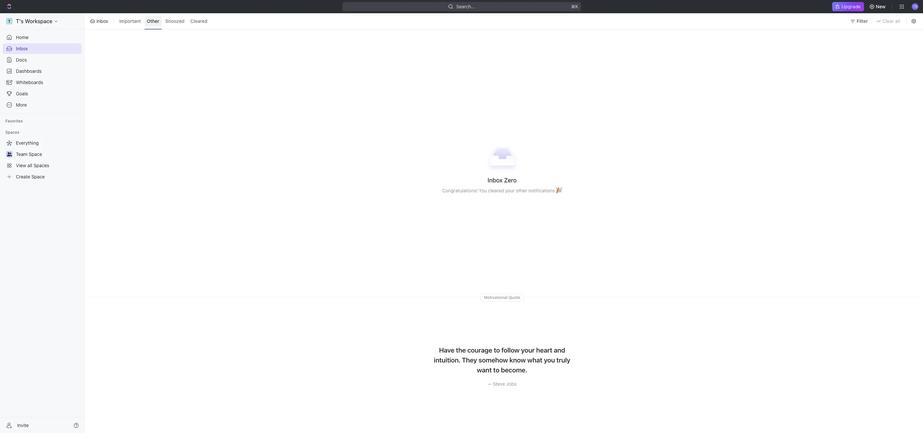 Task type: locate. For each thing, give the bounding box(es) containing it.
space up view all spaces
[[29, 151, 42, 157]]

all inside sidebar navigation
[[27, 163, 32, 168]]

tree containing everything
[[3, 138, 82, 182]]

create
[[16, 174, 30, 180]]

notifications
[[529, 188, 555, 194]]

—
[[488, 382, 492, 387]]

inbox link
[[3, 43, 82, 54]]

2 vertical spatial inbox
[[488, 177, 503, 184]]

tree
[[3, 138, 82, 182]]

other
[[516, 188, 527, 194]]

the
[[456, 347, 466, 354]]

spaces
[[5, 130, 19, 135], [33, 163, 49, 168]]

sidebar navigation
[[0, 13, 86, 434]]

cleared
[[190, 18, 207, 24]]

snoozed button
[[163, 16, 187, 26]]

docs link
[[3, 55, 82, 65]]

tab list
[[116, 12, 211, 30]]

view all spaces
[[16, 163, 49, 168]]

quote
[[509, 295, 520, 300]]

cleared
[[488, 188, 504, 194]]

new
[[876, 4, 886, 9]]

home
[[16, 34, 29, 40]]

motivational quote
[[484, 295, 520, 300]]

inbox up cleared
[[488, 177, 503, 184]]

inbox down home
[[16, 46, 28, 51]]

space for create space
[[31, 174, 45, 180]]

have
[[439, 347, 455, 354]]

to up somehow
[[494, 347, 500, 354]]

all
[[895, 18, 900, 24], [27, 163, 32, 168]]

0 vertical spatial all
[[895, 18, 900, 24]]

0 vertical spatial inbox
[[96, 18, 108, 24]]

1 horizontal spatial spaces
[[33, 163, 49, 168]]

goals
[[16, 91, 28, 96]]

— steve jobs
[[488, 382, 517, 387]]

space down view all spaces link
[[31, 174, 45, 180]]

favorites
[[5, 119, 23, 124]]

you
[[479, 188, 487, 194]]

know
[[510, 357, 526, 364]]

tb button
[[910, 1, 921, 12]]

tb
[[913, 4, 917, 8]]

all right clear
[[895, 18, 900, 24]]

1 vertical spatial inbox
[[16, 46, 28, 51]]

other
[[147, 18, 159, 24]]

inbox zero
[[488, 177, 517, 184]]

1 vertical spatial space
[[31, 174, 45, 180]]

0 vertical spatial space
[[29, 151, 42, 157]]

all inside 'button'
[[895, 18, 900, 24]]

spaces down favorites button
[[5, 130, 19, 135]]

follow
[[502, 347, 520, 354]]

heart
[[536, 347, 552, 354]]

important
[[119, 18, 141, 24]]

space for team space
[[29, 151, 42, 157]]

to
[[494, 347, 500, 354], [493, 367, 500, 374]]

your up what
[[521, 347, 535, 354]]

1 vertical spatial to
[[493, 367, 500, 374]]

your
[[505, 188, 515, 194], [521, 347, 535, 354]]

1 horizontal spatial your
[[521, 347, 535, 354]]

to down somehow
[[493, 367, 500, 374]]

inbox
[[96, 18, 108, 24], [16, 46, 28, 51], [488, 177, 503, 184]]

1 horizontal spatial all
[[895, 18, 900, 24]]

new button
[[867, 1, 890, 12]]

whiteboards
[[16, 80, 43, 85]]

0 vertical spatial to
[[494, 347, 500, 354]]

0 horizontal spatial spaces
[[5, 130, 19, 135]]

spaces up create space link
[[33, 163, 49, 168]]

0 horizontal spatial your
[[505, 188, 515, 194]]

2 horizontal spatial inbox
[[488, 177, 503, 184]]

dashboards
[[16, 68, 42, 74]]

0 horizontal spatial inbox
[[16, 46, 28, 51]]

your down the zero
[[505, 188, 515, 194]]

user group image
[[7, 152, 12, 156]]

1 vertical spatial your
[[521, 347, 535, 354]]

space
[[29, 151, 42, 157], [31, 174, 45, 180]]

all right view
[[27, 163, 32, 168]]

0 horizontal spatial all
[[27, 163, 32, 168]]

inbox left "important"
[[96, 18, 108, 24]]

1 vertical spatial all
[[27, 163, 32, 168]]

t's workspace
[[16, 18, 52, 24]]

all for clear
[[895, 18, 900, 24]]

clear
[[883, 18, 894, 24]]

more
[[16, 102, 27, 108]]



Task type: vqa. For each thing, say whether or not it's contained in the screenshot.
to
yes



Task type: describe. For each thing, give the bounding box(es) containing it.
invite
[[17, 423, 29, 428]]

congratulations! you cleared your other notifications 🎉
[[442, 188, 562, 194]]

cleared button
[[188, 16, 210, 26]]

create space
[[16, 174, 45, 180]]

0 vertical spatial your
[[505, 188, 515, 194]]

become.
[[501, 367, 527, 374]]

⌘k
[[571, 4, 578, 9]]

filter
[[857, 18, 868, 24]]

🎉
[[556, 188, 562, 194]]

more button
[[3, 100, 82, 110]]

docs
[[16, 57, 27, 63]]

create space link
[[3, 172, 80, 182]]

1 vertical spatial spaces
[[33, 163, 49, 168]]

view
[[16, 163, 26, 168]]

tree inside sidebar navigation
[[3, 138, 82, 182]]

want
[[477, 367, 492, 374]]

intuition.
[[434, 357, 461, 364]]

0 vertical spatial spaces
[[5, 130, 19, 135]]

motivational
[[484, 295, 508, 300]]

whiteboards link
[[3, 77, 82, 88]]

have the courage to follow your heart and intuition. they somehow know what you truly want to become.
[[434, 347, 570, 374]]

clear all
[[883, 18, 900, 24]]

all for view
[[27, 163, 32, 168]]

t's
[[16, 18, 24, 24]]

dashboards link
[[3, 66, 82, 77]]

view all spaces link
[[3, 160, 80, 171]]

your inside 'have the courage to follow your heart and intuition. they somehow know what you truly want to become.'
[[521, 347, 535, 354]]

important button
[[117, 16, 143, 26]]

upgrade link
[[832, 2, 864, 11]]

jobs
[[506, 382, 517, 387]]

everything link
[[3, 138, 80, 149]]

everything
[[16, 140, 39, 146]]

team
[[16, 151, 27, 157]]

t's workspace, , element
[[6, 18, 13, 25]]

other button
[[145, 16, 162, 26]]

somehow
[[479, 357, 508, 364]]

truly
[[557, 357, 570, 364]]

congratulations!
[[442, 188, 478, 194]]

team space
[[16, 151, 42, 157]]

filter button
[[848, 16, 872, 27]]

t
[[8, 19, 11, 24]]

1 horizontal spatial inbox
[[96, 18, 108, 24]]

search...
[[456, 4, 475, 9]]

workspace
[[25, 18, 52, 24]]

they
[[462, 357, 477, 364]]

what
[[527, 357, 542, 364]]

favorites button
[[3, 117, 25, 125]]

snoozed
[[165, 18, 184, 24]]

zero
[[504, 177, 517, 184]]

tab list containing important
[[116, 12, 211, 30]]

goals link
[[3, 89, 82, 99]]

clear all button
[[873, 16, 904, 27]]

inbox inside inbox link
[[16, 46, 28, 51]]

courage
[[467, 347, 492, 354]]

team space link
[[16, 149, 80, 160]]

and
[[554, 347, 565, 354]]

steve
[[493, 382, 505, 387]]

you
[[544, 357, 555, 364]]

home link
[[3, 32, 82, 43]]

upgrade
[[842, 4, 861, 9]]



